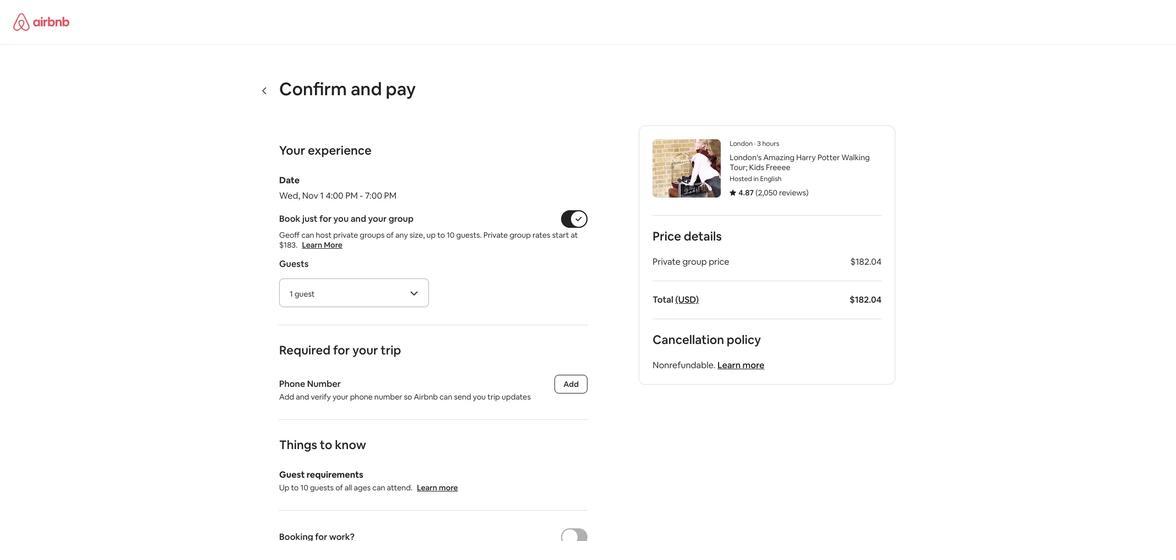 Task type: locate. For each thing, give the bounding box(es) containing it.
cancellation
[[653, 332, 724, 347]]

0 horizontal spatial you
[[333, 213, 349, 225]]

pm right 7:00
[[384, 190, 397, 202]]

1 vertical spatial more
[[439, 483, 458, 493]]

learn more link right attend.
[[417, 483, 458, 493]]

walking
[[842, 153, 870, 162]]

0 horizontal spatial trip
[[381, 343, 401, 358]]

10 inside geoff can host private groups of any size, up to 10 guests. private group rates start at $183.
[[447, 230, 455, 240]]

your for phone
[[333, 392, 348, 402]]

2 horizontal spatial group
[[683, 256, 707, 268]]

book
[[279, 213, 300, 225]]

4:00
[[326, 190, 344, 202]]

private right guests.
[[484, 230, 508, 240]]

total (usd)
[[653, 294, 699, 306]]

1 vertical spatial to
[[320, 437, 332, 453]]

1 vertical spatial group
[[510, 230, 531, 240]]

10 inside guest requirements up to 10 guests of all ages can attend. learn more
[[300, 483, 308, 493]]

0 horizontal spatial private
[[484, 230, 508, 240]]

guest
[[295, 289, 315, 299]]

phone
[[279, 378, 305, 390]]

1 right nov
[[320, 190, 324, 202]]

0 vertical spatial your
[[368, 213, 387, 225]]

pm left - at top left
[[345, 190, 358, 202]]

attend.
[[387, 483, 413, 493]]

of left any
[[386, 230, 394, 240]]

0 horizontal spatial learn
[[302, 240, 322, 250]]

learn more link
[[302, 240, 343, 250]]

1 vertical spatial and
[[351, 213, 366, 225]]

0 vertical spatial add
[[563, 379, 579, 389]]

private down price
[[653, 256, 681, 268]]

1 horizontal spatial of
[[386, 230, 394, 240]]

2 vertical spatial and
[[296, 392, 309, 402]]

1 left guest
[[290, 289, 293, 299]]

at
[[571, 230, 578, 240]]

guests
[[310, 483, 334, 493]]

1 horizontal spatial add
[[563, 379, 579, 389]]

trip inside phone number add and verify your phone number so airbnb can send you trip updates
[[488, 392, 500, 402]]

your experience
[[279, 143, 372, 158]]

1 vertical spatial add
[[279, 392, 294, 402]]

group
[[389, 213, 414, 225], [510, 230, 531, 240], [683, 256, 707, 268]]

0 horizontal spatial 10
[[300, 483, 308, 493]]

$182.04 for total
[[850, 294, 882, 306]]

1 vertical spatial trip
[[488, 392, 500, 402]]

)
[[806, 188, 809, 198]]

english
[[760, 175, 782, 183]]

for
[[319, 213, 332, 225], [333, 343, 350, 358]]

1 vertical spatial private
[[653, 256, 681, 268]]

10
[[447, 230, 455, 240], [300, 483, 308, 493]]

0 vertical spatial of
[[386, 230, 394, 240]]

1 horizontal spatial group
[[510, 230, 531, 240]]

nov
[[302, 190, 318, 202]]

learn
[[302, 240, 322, 250], [718, 360, 741, 371], [417, 483, 437, 493]]

wed,
[[279, 190, 300, 202]]

airbnb
[[414, 392, 438, 402]]

learn more link down policy
[[718, 360, 765, 371]]

0 horizontal spatial learn more link
[[417, 483, 458, 493]]

your up phone
[[352, 343, 378, 358]]

0 horizontal spatial group
[[389, 213, 414, 225]]

1 horizontal spatial 10
[[447, 230, 455, 240]]

-
[[360, 190, 363, 202]]

0 horizontal spatial add
[[279, 392, 294, 402]]

2,050
[[758, 188, 778, 198]]

1 vertical spatial of
[[335, 483, 343, 493]]

learn down policy
[[718, 360, 741, 371]]

add button
[[555, 375, 588, 394]]

7:00
[[365, 190, 382, 202]]

price details
[[653, 229, 722, 244]]

0 horizontal spatial more
[[439, 483, 458, 493]]

so
[[404, 392, 412, 402]]

of
[[386, 230, 394, 240], [335, 483, 343, 493]]

for right just
[[319, 213, 332, 225]]

10 left guests
[[300, 483, 308, 493]]

trip
[[381, 343, 401, 358], [488, 392, 500, 402]]

learn more link
[[718, 360, 765, 371], [417, 483, 458, 493]]

1 vertical spatial can
[[440, 392, 452, 402]]

phone number add and verify your phone number so airbnb can send you trip updates
[[279, 378, 531, 402]]

1 horizontal spatial 1
[[320, 190, 324, 202]]

size,
[[410, 230, 425, 240]]

(
[[756, 188, 758, 198]]

you right send
[[473, 392, 486, 402]]

all
[[345, 483, 352, 493]]

book just for you and your group
[[279, 213, 414, 225]]

and
[[351, 78, 382, 100], [351, 213, 366, 225], [296, 392, 309, 402]]

1 vertical spatial you
[[473, 392, 486, 402]]

0 vertical spatial 1
[[320, 190, 324, 202]]

guest
[[279, 469, 305, 481]]

you up private
[[333, 213, 349, 225]]

your
[[368, 213, 387, 225], [352, 343, 378, 358], [333, 392, 348, 402]]

back image
[[260, 86, 269, 95]]

0 vertical spatial private
[[484, 230, 508, 240]]

0 horizontal spatial pm
[[345, 190, 358, 202]]

can right ages
[[372, 483, 385, 493]]

your right the verify
[[333, 392, 348, 402]]

your up groups
[[368, 213, 387, 225]]

more
[[743, 360, 765, 371], [439, 483, 458, 493]]

1 horizontal spatial pm
[[384, 190, 397, 202]]

pay
[[386, 78, 416, 100]]

0 horizontal spatial can
[[301, 230, 314, 240]]

0 horizontal spatial of
[[335, 483, 343, 493]]

up
[[427, 230, 436, 240]]

0 horizontal spatial for
[[319, 213, 332, 225]]

1 vertical spatial $182.04
[[850, 294, 882, 306]]

your inside phone number add and verify your phone number so airbnb can send you trip updates
[[333, 392, 348, 402]]

0 vertical spatial trip
[[381, 343, 401, 358]]

2 vertical spatial can
[[372, 483, 385, 493]]

date
[[279, 175, 300, 186]]

2 horizontal spatial can
[[440, 392, 452, 402]]

1 vertical spatial learn
[[718, 360, 741, 371]]

in
[[754, 175, 759, 183]]

learn right attend.
[[417, 483, 437, 493]]

things
[[279, 437, 317, 453]]

can inside phone number add and verify your phone number so airbnb can send you trip updates
[[440, 392, 452, 402]]

2 vertical spatial to
[[291, 483, 299, 493]]

1 guest
[[290, 289, 315, 299]]

to inside guest requirements up to 10 guests of all ages can attend. learn more
[[291, 483, 299, 493]]

group left rates at the left top of the page
[[510, 230, 531, 240]]

0 horizontal spatial to
[[291, 483, 299, 493]]

0 vertical spatial learn
[[302, 240, 322, 250]]

and left pay
[[351, 78, 382, 100]]

0 vertical spatial 10
[[447, 230, 455, 240]]

1 horizontal spatial learn
[[417, 483, 437, 493]]

1 vertical spatial 1
[[290, 289, 293, 299]]

more inside guest requirements up to 10 guests of all ages can attend. learn more
[[439, 483, 458, 493]]

1 horizontal spatial you
[[473, 392, 486, 402]]

pm
[[345, 190, 358, 202], [384, 190, 397, 202]]

private
[[333, 230, 358, 240]]

10 left guests.
[[447, 230, 455, 240]]

and up private
[[351, 213, 366, 225]]

0 vertical spatial $182.04
[[850, 256, 882, 268]]

0 vertical spatial you
[[333, 213, 349, 225]]

4.87 ( 2,050 reviews )
[[739, 188, 809, 198]]

for right required at the left of page
[[333, 343, 350, 358]]

to
[[437, 230, 445, 240], [320, 437, 332, 453], [291, 483, 299, 493]]

0 horizontal spatial 1
[[290, 289, 293, 299]]

verify
[[311, 392, 331, 402]]

ages
[[354, 483, 371, 493]]

1 horizontal spatial more
[[743, 360, 765, 371]]

of left all
[[335, 483, 343, 493]]

0 vertical spatial to
[[437, 230, 445, 240]]

$182.04
[[850, 256, 882, 268], [850, 294, 882, 306]]

0 vertical spatial learn more link
[[718, 360, 765, 371]]

tour;
[[730, 162, 748, 172]]

1 vertical spatial 10
[[300, 483, 308, 493]]

2 vertical spatial learn
[[417, 483, 437, 493]]

1 horizontal spatial for
[[333, 343, 350, 358]]

2 vertical spatial your
[[333, 392, 348, 402]]

add inside phone number add and verify your phone number so airbnb can send you trip updates
[[279, 392, 294, 402]]

and down phone
[[296, 392, 309, 402]]

$182.04 for private group price
[[850, 256, 882, 268]]

learn left the more
[[302, 240, 322, 250]]

can left host
[[301, 230, 314, 240]]

more right attend.
[[439, 483, 458, 493]]

can left send
[[440, 392, 452, 402]]

can
[[301, 230, 314, 240], [440, 392, 452, 402], [372, 483, 385, 493]]

1 horizontal spatial can
[[372, 483, 385, 493]]

0 vertical spatial can
[[301, 230, 314, 240]]

2 horizontal spatial to
[[437, 230, 445, 240]]

and inside phone number add and verify your phone number so airbnb can send you trip updates
[[296, 392, 309, 402]]

more down policy
[[743, 360, 765, 371]]

trip left updates
[[488, 392, 500, 402]]

1 horizontal spatial trip
[[488, 392, 500, 402]]

group up any
[[389, 213, 414, 225]]

0 vertical spatial group
[[389, 213, 414, 225]]

rates
[[533, 230, 550, 240]]

total
[[653, 294, 673, 306]]

trip up phone number add and verify your phone number so airbnb can send you trip updates
[[381, 343, 401, 358]]

group left price
[[683, 256, 707, 268]]

1 vertical spatial for
[[333, 343, 350, 358]]



Task type: vqa. For each thing, say whether or not it's contained in the screenshot.
"Amenities" button
no



Task type: describe. For each thing, give the bounding box(es) containing it.
date wed, nov 1 4:00 pm - 7:00 pm
[[279, 175, 397, 202]]

experience
[[308, 143, 372, 158]]

add inside button
[[563, 379, 579, 389]]

0 vertical spatial and
[[351, 78, 382, 100]]

details
[[684, 229, 722, 244]]

hosted
[[730, 175, 752, 183]]

1 vertical spatial your
[[352, 343, 378, 358]]

1 horizontal spatial to
[[320, 437, 332, 453]]

price
[[653, 229, 681, 244]]

price
[[709, 256, 729, 268]]

1 horizontal spatial private
[[653, 256, 681, 268]]

up
[[279, 483, 289, 493]]

3
[[757, 139, 761, 148]]

can inside guest requirements up to 10 guests of all ages can attend. learn more
[[372, 483, 385, 493]]

private inside geoff can host private groups of any size, up to 10 guests. private group rates start at $183.
[[484, 230, 508, 240]]

4.87
[[739, 188, 754, 198]]

number
[[374, 392, 402, 402]]

just
[[302, 213, 318, 225]]

to inside geoff can host private groups of any size, up to 10 guests. private group rates start at $183.
[[437, 230, 445, 240]]

guests.
[[456, 230, 482, 240]]

phone
[[350, 392, 373, 402]]

1 pm from the left
[[345, 190, 358, 202]]

geoff
[[279, 230, 300, 240]]

policy
[[727, 332, 761, 347]]

0 vertical spatial more
[[743, 360, 765, 371]]

of inside geoff can host private groups of any size, up to 10 guests. private group rates start at $183.
[[386, 230, 394, 240]]

nonrefundable. learn more
[[653, 360, 765, 371]]

harry
[[796, 153, 816, 162]]

confirm and pay
[[279, 78, 416, 100]]

any
[[395, 230, 408, 240]]

reviews
[[779, 188, 806, 198]]

kids
[[749, 162, 764, 172]]

guests
[[279, 258, 309, 270]]

groups
[[360, 230, 385, 240]]

your for group
[[368, 213, 387, 225]]

1 inside the 'date wed, nov 1 4:00 pm - 7:00 pm'
[[320, 190, 324, 202]]

nonrefundable.
[[653, 360, 716, 371]]

2 pm from the left
[[384, 190, 397, 202]]

potter
[[818, 153, 840, 162]]

send
[[454, 392, 471, 402]]

guest requirements up to 10 guests of all ages can attend. learn more
[[279, 469, 458, 493]]

cancellation policy
[[653, 332, 761, 347]]

(usd) button
[[675, 294, 699, 306]]

you inside phone number add and verify your phone number so airbnb can send you trip updates
[[473, 392, 486, 402]]

more
[[324, 240, 343, 250]]

updates
[[502, 392, 531, 402]]

0 vertical spatial for
[[319, 213, 332, 225]]

1 inside dropdown button
[[290, 289, 293, 299]]

learn more
[[302, 240, 343, 250]]

private group price
[[653, 256, 729, 268]]

know
[[335, 437, 366, 453]]

things to know
[[279, 437, 366, 453]]

geoff can host private groups of any size, up to 10 guests. private group rates start at $183.
[[279, 230, 580, 250]]

confirm
[[279, 78, 347, 100]]

1 vertical spatial learn more link
[[417, 483, 458, 493]]

required
[[279, 343, 331, 358]]

learn inside guest requirements up to 10 guests of all ages can attend. learn more
[[417, 483, 437, 493]]

(usd)
[[675, 294, 699, 306]]

host
[[316, 230, 332, 240]]

start
[[552, 230, 569, 240]]

requirements
[[307, 469, 363, 481]]

can inside geoff can host private groups of any size, up to 10 guests. private group rates start at $183.
[[301, 230, 314, 240]]

1 horizontal spatial learn more link
[[718, 360, 765, 371]]

number
[[307, 378, 341, 390]]

group inside geoff can host private groups of any size, up to 10 guests. private group rates start at $183.
[[510, 230, 531, 240]]

$183.
[[279, 240, 298, 250]]

·
[[754, 139, 756, 148]]

required for your trip
[[279, 343, 401, 358]]

2 horizontal spatial learn
[[718, 360, 741, 371]]

freeee
[[766, 162, 791, 172]]

2 vertical spatial group
[[683, 256, 707, 268]]

your
[[279, 143, 305, 158]]

of inside guest requirements up to 10 guests of all ages can attend. learn more
[[335, 483, 343, 493]]

london · 3 hours london's amazing harry potter walking tour; kids freeee hosted in english
[[730, 139, 870, 183]]

london's
[[730, 153, 762, 162]]

1 guest button
[[280, 279, 428, 307]]

hours
[[762, 139, 779, 148]]

london
[[730, 139, 753, 148]]

amazing
[[763, 153, 795, 162]]



